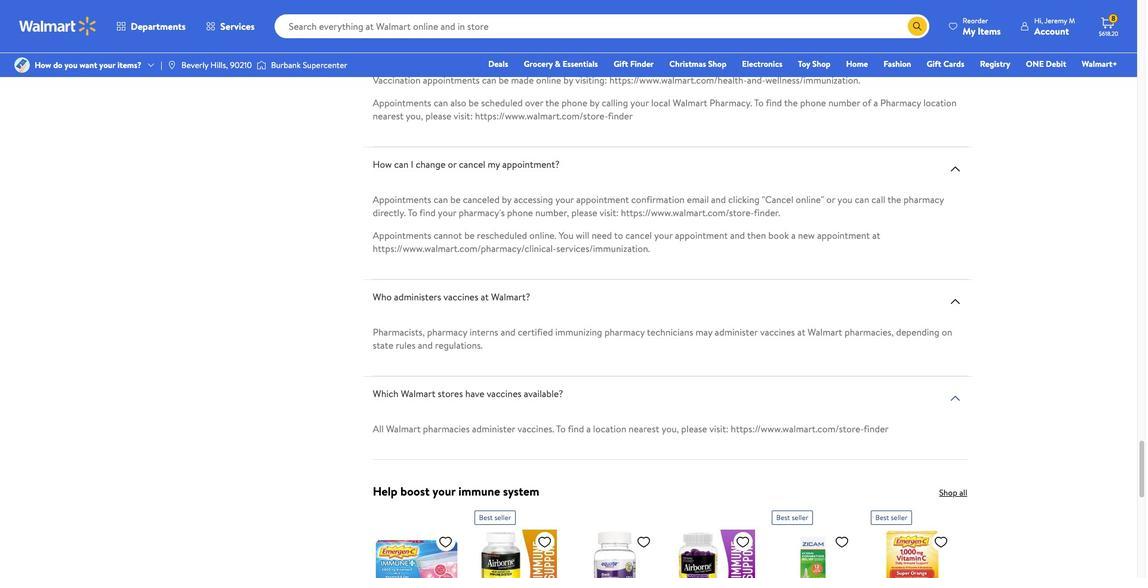 Task type: locate. For each thing, give the bounding box(es) containing it.
best seller up emergen-c 1000mg vitamin c powder, with antioxidants, b vitamins and electrolytes for immune support, caffeine free vitamin c supplement fizzy drink mix, super orange flavor - 10 count "image"
[[876, 513, 908, 523]]

3 appointments from the top
[[373, 229, 432, 242]]

2 horizontal spatial appointment
[[818, 229, 870, 242]]

the right the 'call'
[[888, 193, 902, 206]]

the right over
[[546, 96, 560, 109]]

online"
[[796, 193, 825, 206]]

please
[[426, 109, 452, 123], [572, 206, 598, 219], [682, 422, 708, 435]]

and left then
[[731, 229, 745, 242]]

all
[[373, 422, 384, 435]]

1 i from the top
[[411, 38, 414, 51]]

gift for gift cards
[[927, 58, 942, 70]]

confirmation
[[632, 193, 685, 206]]

seller up zicam extreme congestion relief no-drip nasal spray with soothing aloe vera 0.5 oz image
[[792, 513, 809, 523]]

can down deals link
[[482, 74, 497, 87]]

2 vertical spatial a
[[587, 422, 591, 435]]

0 horizontal spatial best seller
[[479, 513, 511, 523]]

shop left all
[[940, 487, 958, 499]]

find inside appointments can also be scheduled over the phone by calling your local walmart pharmacy. to find the phone number of a pharmacy location nearest you, please visit: https://www.walmart.com/store-finder
[[766, 96, 782, 109]]

seller for 1st product group from right
[[891, 513, 908, 523]]

seller for 2nd product group from the right
[[792, 513, 809, 523]]

appointment up need
[[577, 193, 629, 206]]

0 vertical spatial finder
[[608, 109, 633, 123]]

rules
[[396, 339, 416, 352]]

2 vertical spatial by
[[502, 193, 512, 206]]

how can i change or cancel my appointment?
[[373, 158, 560, 171]]

0 vertical spatial location
[[924, 96, 957, 109]]

pharmacy.
[[710, 96, 753, 109]]

add to favorites list, zicam extreme congestion relief no-drip nasal spray with soothing aloe vera 0.5 oz image
[[835, 535, 850, 550]]

2 horizontal spatial best seller
[[876, 513, 908, 523]]

to right directly.
[[408, 206, 418, 219]]

pharmacies,
[[845, 326, 894, 339]]

0 horizontal spatial product group
[[475, 506, 557, 578]]

2 horizontal spatial product group
[[871, 506, 954, 578]]

a
[[874, 96, 879, 109], [792, 229, 796, 242], [587, 422, 591, 435]]

can left make
[[394, 38, 409, 51]]

0 horizontal spatial find
[[420, 206, 436, 219]]

to right vaccines.
[[557, 422, 566, 435]]

new
[[798, 229, 815, 242]]

to
[[755, 96, 764, 109], [408, 206, 418, 219], [557, 422, 566, 435]]

over
[[525, 96, 544, 109]]

https://www.walmart.com/health-
[[610, 74, 748, 87]]

best for airborne assorted fruit flavored gummies, 42 count - 750mg of vitamin c and minerals & herbs immune support (packaging may vary) image
[[479, 513, 493, 523]]

walmart inside pharmacists, pharmacy interns and certified immunizing pharmacy technicians may administer vaccines at walmart pharmacies, depending on state rules and regulations.
[[808, 326, 843, 339]]

departments
[[131, 20, 186, 33]]

fashion link
[[879, 57, 917, 70]]

airborne assorted fruit flavored gummies, 42 count - 750mg of vitamin c and minerals & herbs immune support (packaging may vary) image
[[475, 530, 557, 578]]

hi, jeremy m account
[[1035, 15, 1076, 37]]

1 vertical spatial at
[[481, 290, 489, 303]]

8 $618.20
[[1100, 13, 1119, 38]]

0 vertical spatial nearest
[[373, 109, 404, 123]]

can left the 'call'
[[855, 193, 870, 206]]

1 horizontal spatial administer
[[715, 326, 758, 339]]

finder.
[[754, 206, 781, 219]]

appointments inside appointments cannot be rescheduled online. you will need to cancel your appointment and then book a new appointment at https://www.walmart.com/pharmacy/clinical-services/immunization.
[[373, 229, 432, 242]]

can for be
[[434, 96, 448, 109]]

appointments down vaccination
[[373, 96, 432, 109]]

1 horizontal spatial find
[[568, 422, 584, 435]]

0 horizontal spatial to
[[408, 206, 418, 219]]

zicam extreme congestion relief no-drip nasal spray with soothing aloe vera 0.5 oz image
[[772, 530, 854, 578]]

2 vertical spatial vaccines
[[487, 387, 522, 400]]

and right email
[[712, 193, 726, 206]]

appointments cannot be rescheduled online. you will need to cancel your appointment and then book a new appointment at https://www.walmart.com/pharmacy/clinical-services/immunization.
[[373, 229, 881, 255]]

best seller down immune
[[479, 513, 511, 523]]

1 horizontal spatial to
[[557, 422, 566, 435]]

search icon image
[[913, 22, 923, 31]]

shop for toy shop
[[813, 58, 831, 70]]

1 vertical spatial vaccines
[[761, 326, 795, 339]]

services/immunization.
[[557, 242, 650, 255]]

you, inside appointments can also be scheduled over the phone by calling your local walmart pharmacy. to find the phone number of a pharmacy location nearest you, please visit: https://www.walmart.com/store-finder
[[406, 109, 423, 123]]

0 horizontal spatial appointment
[[577, 193, 629, 206]]

a right of on the right of the page
[[874, 96, 879, 109]]

1 horizontal spatial gift
[[927, 58, 942, 70]]

walmart
[[673, 96, 708, 109], [808, 326, 843, 339], [401, 387, 436, 400], [386, 422, 421, 435]]

appointments down directly.
[[373, 229, 432, 242]]

walmart right all
[[386, 422, 421, 435]]

your down the appointments can be canceled by accessing your appointment confirmation email and clicking "cancel online" or you can call the pharmacy directly. to find your pharmacy's phone number, please visit: https://www.walmart.com/store-finder.
[[655, 229, 673, 242]]

1 vertical spatial i
[[411, 158, 414, 171]]

2 horizontal spatial visit:
[[710, 422, 729, 435]]

may
[[696, 326, 713, 339]]

home link
[[841, 57, 874, 70]]

1 vertical spatial to
[[408, 206, 418, 219]]

phone inside the appointments can be canceled by accessing your appointment confirmation email and clicking "cancel online" or you can call the pharmacy directly. to find your pharmacy's phone number, please visit: https://www.walmart.com/store-finder.
[[507, 206, 533, 219]]

2 gift from the left
[[927, 58, 942, 70]]

0 vertical spatial how
[[373, 38, 392, 51]]

find right vaccines.
[[568, 422, 584, 435]]

1 horizontal spatial please
[[572, 206, 598, 219]]

fashion
[[884, 58, 912, 70]]

phone
[[562, 96, 588, 109], [801, 96, 827, 109], [507, 206, 533, 219]]

0 horizontal spatial  image
[[167, 60, 177, 70]]

find down the electronics link
[[766, 96, 782, 109]]

0 horizontal spatial you
[[65, 59, 78, 71]]

or right online"
[[827, 193, 836, 206]]

walmart down https://www.walmart.com/health- at the top of the page
[[673, 96, 708, 109]]

0 horizontal spatial pharmacy
[[427, 326, 468, 339]]

to down and-
[[755, 96, 764, 109]]

appointment? up deals link
[[452, 38, 509, 51]]

pharmacy right the 'call'
[[904, 193, 944, 206]]

best for emergen-c 1000mg vitamin c powder, with antioxidants, b vitamins and electrolytes for immune support, caffeine free vitamin c supplement fizzy drink mix, super orange flavor - 10 count "image"
[[876, 513, 890, 523]]

2 vertical spatial visit:
[[710, 422, 729, 435]]

need
[[592, 229, 612, 242]]

seller up emergen-c 1000mg vitamin c powder, with antioxidants, b vitamins and electrolytes for immune support, caffeine free vitamin c supplement fizzy drink mix, super orange flavor - 10 count "image"
[[891, 513, 908, 523]]

phone up rescheduled
[[507, 206, 533, 219]]

0 horizontal spatial vaccines
[[444, 290, 479, 303]]

1 vertical spatial you,
[[662, 422, 679, 435]]

best seller for zicam extreme congestion relief no-drip nasal spray with soothing aloe vera 0.5 oz image
[[777, 513, 809, 523]]

who administers vaccines at walmart?
[[373, 290, 531, 303]]

gift up vaccination appointments can be made online by visiting: https://www.walmart.com/health-and-wellness/immunization.
[[614, 58, 629, 70]]

2 i from the top
[[411, 158, 414, 171]]

0 vertical spatial a
[[874, 96, 879, 109]]

0 vertical spatial vaccines
[[444, 290, 479, 303]]

by left calling
[[590, 96, 600, 109]]

how for how can i change or cancel my appointment?
[[373, 158, 392, 171]]

appointment? up accessing
[[503, 158, 560, 171]]

a right vaccines.
[[587, 422, 591, 435]]

gift left cards
[[927, 58, 942, 70]]

walmart+
[[1082, 58, 1118, 70]]

to inside appointments can also be scheduled over the phone by calling your local walmart pharmacy. to find the phone number of a pharmacy location nearest you, please visit: https://www.walmart.com/store-finder
[[755, 96, 764, 109]]

how left do
[[35, 59, 51, 71]]

vaccines.
[[518, 422, 555, 435]]

cancel inside appointments cannot be rescheduled online. you will need to cancel your appointment and then book a new appointment at https://www.walmart.com/pharmacy/clinical-services/immunization.
[[626, 229, 652, 242]]

and inside the appointments can be canceled by accessing your appointment confirmation email and clicking "cancel online" or you can call the pharmacy directly. to find your pharmacy's phone number, please visit: https://www.walmart.com/store-finder.
[[712, 193, 726, 206]]

best up emergen-c 1000mg vitamin c powder, with antioxidants, b vitamins and electrolytes for immune support, caffeine free vitamin c supplement fizzy drink mix, super orange flavor - 10 count "image"
[[876, 513, 890, 523]]

0 horizontal spatial visit:
[[454, 109, 473, 123]]

you left the 'call'
[[838, 193, 853, 206]]

phone down visiting:
[[562, 96, 588, 109]]

add to favorites list, airborne assorted fruit flavored gummies, 42 count - 750mg of vitamin c and minerals & herbs immune support (packaging may vary) image
[[538, 535, 552, 550]]

0 vertical spatial at
[[873, 229, 881, 242]]

0 vertical spatial https://www.walmart.com/store-
[[475, 109, 608, 123]]

1 horizontal spatial you
[[838, 193, 853, 206]]

0 vertical spatial to
[[755, 96, 764, 109]]

2 horizontal spatial a
[[874, 96, 879, 109]]

1 vertical spatial by
[[590, 96, 600, 109]]

be down deals link
[[499, 74, 509, 87]]

how
[[373, 38, 392, 51], [35, 59, 51, 71], [373, 158, 392, 171]]

to inside the appointments can be canceled by accessing your appointment confirmation email and clicking "cancel online" or you can call the pharmacy directly. to find your pharmacy's phone number, please visit: https://www.walmart.com/store-finder.
[[408, 206, 418, 219]]

2 vertical spatial https://www.walmart.com/store-
[[731, 422, 864, 435]]

your left local
[[631, 96, 649, 109]]

shop
[[709, 58, 727, 70], [813, 58, 831, 70], [940, 487, 958, 499]]

walmart left pharmacies,
[[808, 326, 843, 339]]

1 horizontal spatial nearest
[[629, 422, 660, 435]]

find up cannot at the left of page
[[420, 206, 436, 219]]

stores
[[438, 387, 463, 400]]

a inside appointments cannot be rescheduled online. you will need to cancel your appointment and then book a new appointment at https://www.walmart.com/pharmacy/clinical-services/immunization.
[[792, 229, 796, 242]]

0 horizontal spatial please
[[426, 109, 452, 123]]

be inside the appointments can be canceled by accessing your appointment confirmation email and clicking "cancel online" or you can call the pharmacy directly. to find your pharmacy's phone number, please visit: https://www.walmart.com/store-finder.
[[451, 193, 461, 206]]

1 horizontal spatial best seller
[[777, 513, 809, 523]]

appointment?
[[452, 38, 509, 51], [503, 158, 560, 171]]

0 horizontal spatial by
[[502, 193, 512, 206]]

can up cannot at the left of page
[[434, 193, 448, 206]]

beverly
[[181, 59, 209, 71]]

walmart inside appointments can also be scheduled over the phone by calling your local walmart pharmacy. to find the phone number of a pharmacy location nearest you, please visit: https://www.walmart.com/store-finder
[[673, 96, 708, 109]]

debit
[[1046, 58, 1067, 70]]

1 vertical spatial or
[[827, 193, 836, 206]]

2 horizontal spatial to
[[755, 96, 764, 109]]

your inside appointments cannot be rescheduled online. you will need to cancel your appointment and then book a new appointment at https://www.walmart.com/pharmacy/clinical-services/immunization.
[[655, 229, 673, 242]]

 image
[[14, 57, 30, 73]]

you right do
[[65, 59, 78, 71]]

2 appointments from the top
[[373, 193, 432, 206]]

1 vertical spatial cancel
[[626, 229, 652, 242]]

best seller up zicam extreme congestion relief no-drip nasal spray with soothing aloe vera 0.5 oz image
[[777, 513, 809, 523]]

appointments
[[373, 96, 432, 109], [373, 193, 432, 206], [373, 229, 432, 242]]

best seller
[[479, 513, 511, 523], [777, 513, 809, 523], [876, 513, 908, 523]]

seller
[[495, 513, 511, 523], [792, 513, 809, 523], [891, 513, 908, 523]]

3 best seller from the left
[[876, 513, 908, 523]]

cancel
[[459, 158, 486, 171], [626, 229, 652, 242]]

 image right |
[[167, 60, 177, 70]]

1 vertical spatial location
[[593, 422, 627, 435]]

you inside the appointments can be canceled by accessing your appointment confirmation email and clicking "cancel online" or you can call the pharmacy directly. to find your pharmacy's phone number, please visit: https://www.walmart.com/store-finder.
[[838, 193, 853, 206]]

1 vertical spatial a
[[792, 229, 796, 242]]

2 vertical spatial appointments
[[373, 229, 432, 242]]

2 vertical spatial at
[[798, 326, 806, 339]]

do
[[53, 59, 63, 71]]

0 horizontal spatial seller
[[495, 513, 511, 523]]

1 vertical spatial visit:
[[600, 206, 619, 219]]

0 vertical spatial cancel
[[459, 158, 486, 171]]

location inside appointments can also be scheduled over the phone by calling your local walmart pharmacy. to find the phone number of a pharmacy location nearest you, please visit: https://www.walmart.com/store-finder
[[924, 96, 957, 109]]

be left canceled
[[451, 193, 461, 206]]

 image for burbank supercenter
[[257, 59, 266, 71]]

electronics link
[[737, 57, 788, 70]]

1 best seller from the left
[[479, 513, 511, 523]]

0 vertical spatial administer
[[715, 326, 758, 339]]

appointments down change
[[373, 193, 432, 206]]

0 horizontal spatial shop
[[709, 58, 727, 70]]

appointments inside appointments can also be scheduled over the phone by calling your local walmart pharmacy. to find the phone number of a pharmacy location nearest you, please visit: https://www.walmart.com/store-finder
[[373, 96, 432, 109]]

appointments inside the appointments can be canceled by accessing your appointment confirmation email and clicking "cancel online" or you can call the pharmacy directly. to find your pharmacy's phone number, please visit: https://www.walmart.com/store-finder.
[[373, 193, 432, 206]]

1 vertical spatial find
[[420, 206, 436, 219]]

be right also
[[469, 96, 479, 109]]

deals
[[489, 58, 509, 70]]

2 vertical spatial find
[[568, 422, 584, 435]]

i left make
[[411, 38, 414, 51]]

seller down system
[[495, 513, 511, 523]]

$618.20
[[1100, 29, 1119, 38]]

1 gift from the left
[[614, 58, 629, 70]]

1 vertical spatial you
[[838, 193, 853, 206]]

how for how do you want your items?
[[35, 59, 51, 71]]

 image for beverly hills, 90210
[[167, 60, 177, 70]]

product group
[[475, 506, 557, 578], [772, 506, 854, 578], [871, 506, 954, 578]]

best down immune
[[479, 513, 493, 523]]

phone down wellness/immunization.
[[801, 96, 827, 109]]

pharmacy
[[904, 193, 944, 206], [427, 326, 468, 339], [605, 326, 645, 339]]

0 vertical spatial appointment?
[[452, 38, 509, 51]]

and-
[[748, 74, 766, 87]]

shop right christmas
[[709, 58, 727, 70]]

toy shop link
[[793, 57, 836, 70]]

grocery & essentials
[[524, 58, 598, 70]]

be right cannot at the left of page
[[465, 229, 475, 242]]

a left the new
[[792, 229, 796, 242]]

location
[[924, 96, 957, 109], [593, 422, 627, 435]]

0 vertical spatial visit:
[[454, 109, 473, 123]]

nearest
[[373, 109, 404, 123], [629, 422, 660, 435]]

2 seller from the left
[[792, 513, 809, 523]]

best
[[479, 513, 493, 523], [777, 513, 791, 523], [876, 513, 890, 523]]

and inside appointments cannot be rescheduled online. you will need to cancel your appointment and then book a new appointment at https://www.walmart.com/pharmacy/clinical-services/immunization.
[[731, 229, 745, 242]]

how left change
[[373, 158, 392, 171]]

at inside pharmacists, pharmacy interns and certified immunizing pharmacy technicians may administer vaccines at walmart pharmacies, depending on state rules and regulations.
[[798, 326, 806, 339]]

i left change
[[411, 158, 414, 171]]

administer right may
[[715, 326, 758, 339]]

0 horizontal spatial at
[[481, 290, 489, 303]]

2 horizontal spatial best
[[876, 513, 890, 523]]

pharmacy left technicians
[[605, 326, 645, 339]]

1 horizontal spatial a
[[792, 229, 796, 242]]

pharmacies
[[423, 422, 470, 435]]

administers
[[394, 290, 442, 303]]

walmart left stores
[[401, 387, 436, 400]]

1 horizontal spatial  image
[[257, 59, 266, 71]]

1 best from the left
[[479, 513, 493, 523]]

3 best from the left
[[876, 513, 890, 523]]

all
[[960, 487, 968, 499]]

1 horizontal spatial location
[[924, 96, 957, 109]]

2 best seller from the left
[[777, 513, 809, 523]]

hi,
[[1035, 15, 1044, 25]]

by right canceled
[[502, 193, 512, 206]]

0 horizontal spatial best
[[479, 513, 493, 523]]

0 horizontal spatial phone
[[507, 206, 533, 219]]

2 vertical spatial please
[[682, 422, 708, 435]]

pharmacy inside the appointments can be canceled by accessing your appointment confirmation email and clicking "cancel online" or you can call the pharmacy directly. to find your pharmacy's phone number, please visit: https://www.walmart.com/store-finder.
[[904, 193, 944, 206]]

visit: inside the appointments can be canceled by accessing your appointment confirmation email and clicking "cancel online" or you can call the pharmacy directly. to find your pharmacy's phone number, please visit: https://www.walmart.com/store-finder.
[[600, 206, 619, 219]]

3 seller from the left
[[891, 513, 908, 523]]

8
[[1112, 13, 1116, 23]]

appointment
[[577, 193, 629, 206], [675, 229, 728, 242], [818, 229, 870, 242]]

2 best from the left
[[777, 513, 791, 523]]

certified
[[518, 326, 553, 339]]

0 horizontal spatial or
[[448, 158, 457, 171]]

0 horizontal spatial gift
[[614, 58, 629, 70]]

a inside appointments can also be scheduled over the phone by calling your local walmart pharmacy. to find the phone number of a pharmacy location nearest you, please visit: https://www.walmart.com/store-finder
[[874, 96, 879, 109]]

appointment down email
[[675, 229, 728, 242]]

wellness/immunization.
[[766, 74, 861, 87]]

pharmacy down who administers vaccines at walmart?
[[427, 326, 468, 339]]

departments button
[[106, 12, 196, 41]]

or right change
[[448, 158, 457, 171]]

1 horizontal spatial visit:
[[600, 206, 619, 219]]

and
[[712, 193, 726, 206], [731, 229, 745, 242], [501, 326, 516, 339], [418, 339, 433, 352]]

1 seller from the left
[[495, 513, 511, 523]]

0 vertical spatial you,
[[406, 109, 423, 123]]

 image right 90210
[[257, 59, 266, 71]]

emergen-c immune plus vitamin c supplement powder, raspberry, 30 ct image
[[375, 530, 458, 578]]

2 product group from the left
[[772, 506, 854, 578]]

2 vertical spatial how
[[373, 158, 392, 171]]

my
[[963, 24, 976, 37]]

you
[[559, 229, 574, 242]]

0 horizontal spatial a
[[587, 422, 591, 435]]

1 horizontal spatial you,
[[662, 422, 679, 435]]

can inside appointments can also be scheduled over the phone by calling your local walmart pharmacy. to find the phone number of a pharmacy location nearest you, please visit: https://www.walmart.com/store-finder
[[434, 96, 448, 109]]

appointment right the new
[[818, 229, 870, 242]]

0 horizontal spatial the
[[546, 96, 560, 109]]

i
[[411, 38, 414, 51], [411, 158, 414, 171]]

1 horizontal spatial finder
[[864, 422, 889, 435]]

your
[[99, 59, 115, 71], [631, 96, 649, 109], [556, 193, 574, 206], [438, 206, 457, 219], [655, 229, 673, 242], [433, 483, 456, 499]]

i for change
[[411, 158, 414, 171]]

best up zicam extreme congestion relief no-drip nasal spray with soothing aloe vera 0.5 oz image
[[777, 513, 791, 523]]

email
[[687, 193, 709, 206]]

your right accessing
[[556, 193, 574, 206]]

1 horizontal spatial product group
[[772, 506, 854, 578]]

have
[[466, 387, 485, 400]]

0 vertical spatial appointments
[[373, 96, 432, 109]]

cancel left my
[[459, 158, 486, 171]]

shop right toy
[[813, 58, 831, 70]]

gift
[[614, 58, 629, 70], [927, 58, 942, 70]]

2 horizontal spatial vaccines
[[761, 326, 795, 339]]

0 vertical spatial find
[[766, 96, 782, 109]]

administer down have
[[472, 422, 516, 435]]

visiting:
[[576, 74, 608, 87]]

1 product group from the left
[[475, 506, 557, 578]]

1 horizontal spatial at
[[798, 326, 806, 339]]

accessing
[[514, 193, 553, 206]]

1 horizontal spatial phone
[[562, 96, 588, 109]]

1 appointments from the top
[[373, 96, 432, 109]]

visit:
[[454, 109, 473, 123], [600, 206, 619, 219], [710, 422, 729, 435]]

how up vaccination
[[373, 38, 392, 51]]

by down grocery & essentials link
[[564, 74, 574, 87]]

shop for christmas shop
[[709, 58, 727, 70]]

1 horizontal spatial by
[[564, 74, 574, 87]]

add to favorites list, emergen-c 1000mg vitamin c powder, with antioxidants, b vitamins and electrolytes for immune support, caffeine free vitamin c supplement fizzy drink mix, super orange flavor - 10 count image
[[934, 535, 949, 550]]

the down wellness/immunization.
[[785, 96, 798, 109]]

0 vertical spatial by
[[564, 74, 574, 87]]

essentials
[[563, 58, 598, 70]]

can left change
[[394, 158, 409, 171]]

also
[[451, 96, 467, 109]]

1 vertical spatial nearest
[[629, 422, 660, 435]]

electronics
[[742, 58, 783, 70]]

2 horizontal spatial pharmacy
[[904, 193, 944, 206]]

find inside the appointments can be canceled by accessing your appointment confirmation email and clicking "cancel online" or you can call the pharmacy directly. to find your pharmacy's phone number, please visit: https://www.walmart.com/store-finder.
[[420, 206, 436, 219]]

rescheduled
[[477, 229, 527, 242]]

appointments
[[423, 74, 480, 87]]

1 horizontal spatial shop
[[813, 58, 831, 70]]

can left also
[[434, 96, 448, 109]]

0 horizontal spatial nearest
[[373, 109, 404, 123]]

number,
[[536, 206, 569, 219]]

 image
[[257, 59, 266, 71], [167, 60, 177, 70]]

online.
[[530, 229, 557, 242]]

make
[[416, 38, 438, 51]]

cancel right the to at the right of page
[[626, 229, 652, 242]]



Task type: vqa. For each thing, say whether or not it's contained in the screenshot.
Kendall
no



Task type: describe. For each thing, give the bounding box(es) containing it.
directly.
[[373, 206, 406, 219]]

0 horizontal spatial administer
[[472, 422, 516, 435]]

appointments for nearest
[[373, 96, 432, 109]]

1 horizontal spatial appointment
[[675, 229, 728, 242]]

call
[[872, 193, 886, 206]]

who administers vaccines at walmart? image
[[949, 295, 963, 309]]

pharmacists, pharmacy interns and certified immunizing pharmacy technicians may administer vaccines at walmart pharmacies, depending on state rules and regulations.
[[373, 326, 953, 352]]

https://www.walmart.com/store- inside the appointments can be canceled by accessing your appointment confirmation email and clicking "cancel online" or you can call the pharmacy directly. to find your pharmacy's phone number, please visit: https://www.walmart.com/store-finder.
[[621, 206, 754, 219]]

and right interns
[[501, 326, 516, 339]]

registry
[[981, 58, 1011, 70]]

will
[[576, 229, 590, 242]]

by inside the appointments can be canceled by accessing your appointment confirmation email and clicking "cancel online" or you can call the pharmacy directly. to find your pharmacy's phone number, please visit: https://www.walmart.com/store-finder.
[[502, 193, 512, 206]]

services button
[[196, 12, 265, 41]]

please inside appointments can also be scheduled over the phone by calling your local walmart pharmacy. to find the phone number of a pharmacy location nearest you, please visit: https://www.walmart.com/store-finder
[[426, 109, 452, 123]]

how can i make an appointment?
[[373, 38, 509, 51]]

christmas shop
[[670, 58, 727, 70]]

vaccines inside pharmacists, pharmacy interns and certified immunizing pharmacy technicians may administer vaccines at walmart pharmacies, depending on state rules and regulations.
[[761, 326, 795, 339]]

your up cannot at the left of page
[[438, 206, 457, 219]]

who
[[373, 290, 392, 303]]

https://www.walmart.com/store- inside appointments can also be scheduled over the phone by calling your local walmart pharmacy. to find the phone number of a pharmacy location nearest you, please visit: https://www.walmart.com/store-finder
[[475, 109, 608, 123]]

add to favorites list, airborne elderberry + zinc & vitamin c gummies for adults, immune support vitamin d & zinc gummies with powerful antioxidant vitamins c d & e - 50 gummies, elderberry flavor image
[[736, 535, 750, 550]]

appointment inside the appointments can be canceled by accessing your appointment confirmation email and clicking "cancel online" or you can call the pharmacy directly. to find your pharmacy's phone number, please visit: https://www.walmart.com/store-finder.
[[577, 193, 629, 206]]

toy shop
[[799, 58, 831, 70]]

please inside the appointments can be canceled by accessing your appointment confirmation email and clicking "cancel online" or you can call the pharmacy directly. to find your pharmacy's phone number, please visit: https://www.walmart.com/store-finder.
[[572, 206, 598, 219]]

https://www.walmart.com/pharmacy/clinical-
[[373, 242, 557, 255]]

gift finder
[[614, 58, 654, 70]]

which walmart stores have vaccines available? image
[[949, 391, 963, 406]]

of
[[863, 96, 872, 109]]

made
[[511, 74, 534, 87]]

1 vertical spatial finder
[[864, 422, 889, 435]]

how for how can i make an appointment?
[[373, 38, 392, 51]]

be inside appointments cannot be rescheduled online. you will need to cancel your appointment and then book a new appointment at https://www.walmart.com/pharmacy/clinical-services/immunization.
[[465, 229, 475, 242]]

pharmacy
[[881, 96, 922, 109]]

m
[[1069, 15, 1076, 25]]

appointments for your
[[373, 193, 432, 206]]

shop all
[[940, 487, 968, 499]]

an
[[440, 38, 450, 51]]

finder inside appointments can also be scheduled over the phone by calling your local walmart pharmacy. to find the phone number of a pharmacy location nearest you, please visit: https://www.walmart.com/store-finder
[[608, 109, 633, 123]]

best for zicam extreme congestion relief no-drip nasal spray with soothing aloe vera 0.5 oz image
[[777, 513, 791, 523]]

can for canceled
[[434, 193, 448, 206]]

2 horizontal spatial phone
[[801, 96, 827, 109]]

pharmacists,
[[373, 326, 425, 339]]

can for change
[[394, 158, 409, 171]]

christmas shop link
[[664, 57, 732, 70]]

Search search field
[[275, 14, 930, 38]]

walmart image
[[19, 17, 97, 36]]

scheduled
[[481, 96, 523, 109]]

0 vertical spatial or
[[448, 158, 457, 171]]

by inside appointments can also be scheduled over the phone by calling your local walmart pharmacy. to find the phone number of a pharmacy location nearest you, please visit: https://www.walmart.com/store-finder
[[590, 96, 600, 109]]

home
[[847, 58, 869, 70]]

equate non gmo vegetarian gummies, black elderberry, 50 mg, 60 count image
[[574, 530, 656, 578]]

cards
[[944, 58, 965, 70]]

jeremy
[[1045, 15, 1068, 25]]

my
[[488, 158, 500, 171]]

emergen-c 1000mg vitamin c powder, with antioxidants, b vitamins and electrolytes for immune support, caffeine free vitamin c supplement fizzy drink mix, super orange flavor - 10 count image
[[871, 530, 954, 578]]

number
[[829, 96, 861, 109]]

on
[[942, 326, 953, 339]]

gift for gift finder
[[614, 58, 629, 70]]

airborne elderberry + zinc & vitamin c gummies for adults, immune support vitamin d & zinc gummies with powerful antioxidant vitamins c d & e - 50 gummies, elderberry flavor image
[[673, 530, 755, 578]]

immunizing
[[556, 326, 603, 339]]

2 horizontal spatial please
[[682, 422, 708, 435]]

the inside the appointments can be canceled by accessing your appointment confirmation email and clicking "cancel online" or you can call the pharmacy directly. to find your pharmacy's phone number, please visit: https://www.walmart.com/store-finder.
[[888, 193, 902, 206]]

reorder
[[963, 15, 989, 25]]

items?
[[117, 59, 142, 71]]

3 product group from the left
[[871, 506, 954, 578]]

1 horizontal spatial pharmacy
[[605, 326, 645, 339]]

regulations.
[[435, 339, 483, 352]]

add to favorites list, equate non gmo vegetarian gummies, black elderberry, 50 mg, 60 count image
[[637, 535, 651, 550]]

help
[[373, 483, 398, 499]]

vaccination
[[373, 74, 421, 87]]

your right want on the left
[[99, 59, 115, 71]]

pharmacy's
[[459, 206, 505, 219]]

appointments can also be scheduled over the phone by calling your local walmart pharmacy. to find the phone number of a pharmacy location nearest you, please visit: https://www.walmart.com/store-finder
[[373, 96, 957, 123]]

gift finder link
[[609, 57, 660, 70]]

2 horizontal spatial shop
[[940, 487, 958, 499]]

can for make
[[394, 38, 409, 51]]

0 horizontal spatial location
[[593, 422, 627, 435]]

or inside the appointments can be canceled by accessing your appointment confirmation email and clicking "cancel online" or you can call the pharmacy directly. to find your pharmacy's phone number, please visit: https://www.walmart.com/store-finder.
[[827, 193, 836, 206]]

cannot
[[434, 229, 462, 242]]

hills,
[[211, 59, 228, 71]]

vaccination appointments can be made online by visiting: https://www.walmart.com/health-and-wellness/immunization.
[[373, 74, 861, 87]]

online
[[536, 74, 562, 87]]

i for make
[[411, 38, 414, 51]]

canceled
[[463, 193, 500, 206]]

system
[[503, 483, 540, 499]]

Walmart Site-Wide search field
[[275, 14, 930, 38]]

deals link
[[483, 57, 514, 70]]

interns
[[470, 326, 499, 339]]

registry link
[[975, 57, 1016, 70]]

burbank supercenter
[[271, 59, 348, 71]]

add to favorites list, emergen-c immune plus vitamin c supplement powder, raspberry, 30 ct image
[[439, 535, 453, 550]]

best seller for emergen-c 1000mg vitamin c powder, with antioxidants, b vitamins and electrolytes for immune support, caffeine free vitamin c supplement fizzy drink mix, super orange flavor - 10 count "image"
[[876, 513, 908, 523]]

1 vertical spatial appointment?
[[503, 158, 560, 171]]

burbank
[[271, 59, 301, 71]]

available?
[[524, 387, 564, 400]]

visit: inside appointments can also be scheduled over the phone by calling your local walmart pharmacy. to find the phone number of a pharmacy location nearest you, please visit: https://www.walmart.com/store-finder
[[454, 109, 473, 123]]

appointments can be canceled by accessing your appointment confirmation email and clicking "cancel online" or you can call the pharmacy directly. to find your pharmacy's phone number, please visit: https://www.walmart.com/store-finder.
[[373, 193, 944, 219]]

|
[[161, 59, 162, 71]]

local
[[652, 96, 671, 109]]

how can i make an appointment? image
[[949, 42, 963, 57]]

boost
[[401, 483, 430, 499]]

which walmart stores have vaccines available?
[[373, 387, 564, 400]]

your right 'boost'
[[433, 483, 456, 499]]

book
[[769, 229, 789, 242]]

0 vertical spatial you
[[65, 59, 78, 71]]

grocery
[[524, 58, 553, 70]]

nearest inside appointments can also be scheduled over the phone by calling your local walmart pharmacy. to find the phone number of a pharmacy location nearest you, please visit: https://www.walmart.com/store-finder
[[373, 109, 404, 123]]

best seller for airborne assorted fruit flavored gummies, 42 count - 750mg of vitamin c and minerals & herbs immune support (packaging may vary) image
[[479, 513, 511, 523]]

90210
[[230, 59, 252, 71]]

be inside appointments can also be scheduled over the phone by calling your local walmart pharmacy. to find the phone number of a pharmacy location nearest you, please visit: https://www.walmart.com/store-finder
[[469, 96, 479, 109]]

technicians
[[647, 326, 694, 339]]

change
[[416, 158, 446, 171]]

walmart?
[[491, 290, 531, 303]]

items
[[978, 24, 1001, 37]]

0 horizontal spatial cancel
[[459, 158, 486, 171]]

your inside appointments can also be scheduled over the phone by calling your local walmart pharmacy. to find the phone number of a pharmacy location nearest you, please visit: https://www.walmart.com/store-finder
[[631, 96, 649, 109]]

at inside appointments cannot be rescheduled online. you will need to cancel your appointment and then book a new appointment at https://www.walmart.com/pharmacy/clinical-services/immunization.
[[873, 229, 881, 242]]

depending
[[897, 326, 940, 339]]

1 horizontal spatial the
[[785, 96, 798, 109]]

how do you want your items?
[[35, 59, 142, 71]]

walmart+ link
[[1077, 57, 1123, 70]]

&
[[555, 58, 561, 70]]

one
[[1027, 58, 1044, 70]]

how can i change or cancel my appointment? image
[[949, 162, 963, 176]]

seller for first product group from the left
[[495, 513, 511, 523]]

supercenter
[[303, 59, 348, 71]]

2 vertical spatial to
[[557, 422, 566, 435]]

and right rules
[[418, 339, 433, 352]]

finder
[[631, 58, 654, 70]]

one debit link
[[1021, 57, 1072, 70]]

administer inside pharmacists, pharmacy interns and certified immunizing pharmacy technicians may administer vaccines at walmart pharmacies, depending on state rules and regulations.
[[715, 326, 758, 339]]

one debit
[[1027, 58, 1067, 70]]



